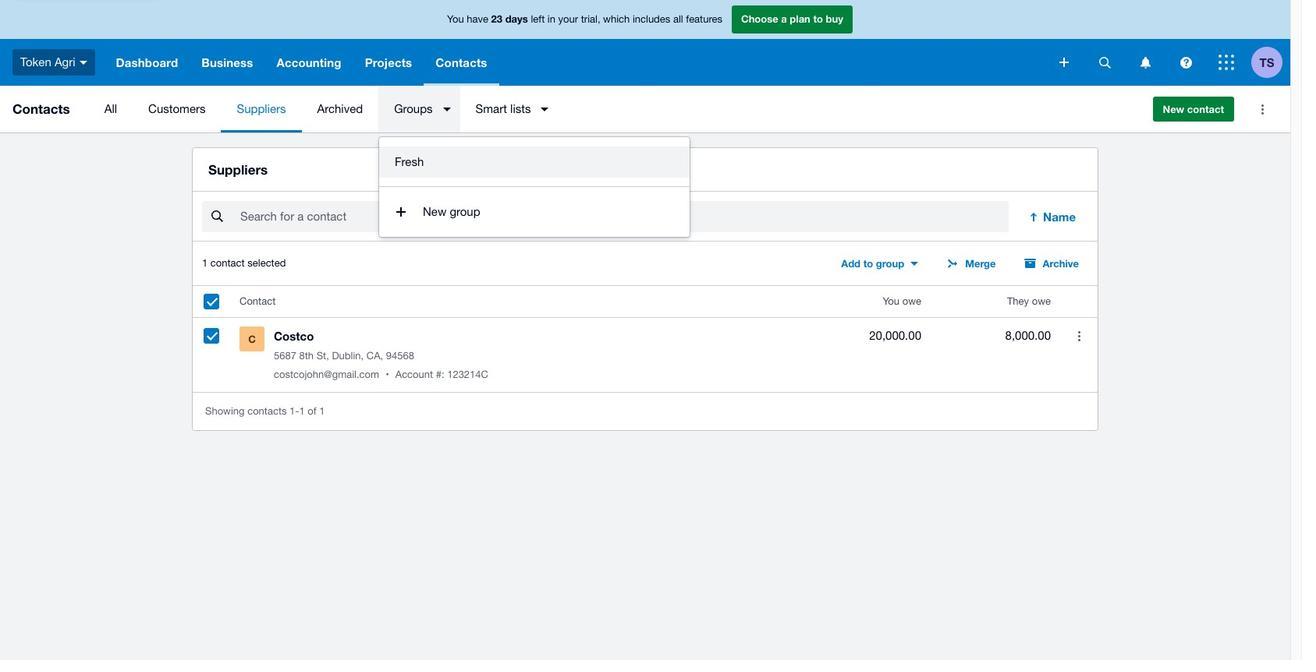 Task type: locate. For each thing, give the bounding box(es) containing it.
0 vertical spatial you
[[447, 13, 464, 25]]

1 horizontal spatial svg image
[[1140, 57, 1150, 68]]

0 horizontal spatial you
[[447, 13, 464, 25]]

0 horizontal spatial svg image
[[79, 61, 87, 65]]

contact
[[240, 296, 276, 308]]

contacts down the token
[[12, 101, 70, 117]]

0 horizontal spatial svg image
[[1060, 58, 1069, 67]]

new for new group
[[423, 205, 447, 218]]

owe up 20,000.00
[[903, 296, 921, 308]]

0 horizontal spatial group
[[450, 205, 480, 218]]

8,000.00
[[1005, 329, 1051, 343]]

1 horizontal spatial you
[[883, 296, 900, 308]]

which
[[603, 13, 630, 25]]

1 owe from the left
[[903, 296, 921, 308]]

new group button
[[379, 197, 690, 228]]

contacts down have
[[436, 55, 487, 69]]

to right add
[[863, 258, 873, 270]]

1 vertical spatial to
[[863, 258, 873, 270]]

0 vertical spatial to
[[813, 13, 823, 25]]

0 horizontal spatial to
[[813, 13, 823, 25]]

smart lists button
[[460, 86, 558, 133]]

1 horizontal spatial 1
[[299, 406, 305, 418]]

c
[[248, 333, 256, 346]]

new group
[[423, 205, 480, 218]]

contacts
[[436, 55, 487, 69], [12, 101, 70, 117]]

new inside group
[[423, 205, 447, 218]]

0 vertical spatial suppliers
[[237, 102, 286, 115]]

archive button
[[1015, 251, 1088, 276]]

94568
[[386, 351, 414, 362]]

groups
[[394, 102, 433, 115]]

owe
[[903, 296, 921, 308], [1032, 296, 1051, 308]]

1 vertical spatial new
[[423, 205, 447, 218]]

lists
[[510, 102, 531, 115]]

showing
[[205, 406, 245, 418]]

group
[[450, 205, 480, 218], [876, 258, 904, 270]]

new for new contact
[[1163, 103, 1185, 115]]

ca,
[[367, 351, 383, 362]]

1 horizontal spatial contacts
[[436, 55, 487, 69]]

suppliers inside button
[[237, 102, 286, 115]]

1 horizontal spatial to
[[863, 258, 873, 270]]

you inside you have 23 days left in your trial, which includes all features
[[447, 13, 464, 25]]

2 owe from the left
[[1032, 296, 1051, 308]]

group inside popup button
[[876, 258, 904, 270]]

accounting
[[277, 55, 341, 69]]

menu
[[89, 86, 1140, 133]]

23
[[491, 13, 503, 25]]

#:
[[436, 369, 444, 381]]

costco
[[274, 329, 314, 343]]

1 vertical spatial you
[[883, 296, 900, 308]]

banner containing ts
[[0, 0, 1291, 86]]

features
[[686, 13, 723, 25]]

0 horizontal spatial contacts
[[12, 101, 70, 117]]

group
[[379, 137, 690, 237]]

1
[[202, 258, 208, 269], [299, 406, 305, 418], [319, 406, 325, 418]]

svg image
[[1140, 57, 1150, 68], [1180, 57, 1192, 68], [79, 61, 87, 65]]

new
[[1163, 103, 1185, 115], [423, 205, 447, 218]]

smart lists
[[476, 102, 531, 115]]

you up 20,000.00
[[883, 296, 900, 308]]

contacts inside dropdown button
[[436, 55, 487, 69]]

0 vertical spatial group
[[450, 205, 480, 218]]

to left buy
[[813, 13, 823, 25]]

1 left the "of"
[[299, 406, 305, 418]]

suppliers
[[237, 102, 286, 115], [208, 162, 268, 178]]

to
[[813, 13, 823, 25], [863, 258, 873, 270]]

0 vertical spatial contact
[[1187, 103, 1224, 115]]

business button
[[190, 39, 265, 86]]

owe for they owe
[[1032, 296, 1051, 308]]

costco 5687 8th st, dublin, ca, 94568 costcojohn@gmail.com • account #: 123214c
[[274, 329, 488, 381]]

dublin,
[[332, 351, 364, 362]]

you have 23 days left in your trial, which includes all features
[[447, 13, 723, 25]]

owe for you owe
[[903, 296, 921, 308]]

contacts
[[247, 406, 287, 418]]

1 vertical spatial group
[[876, 258, 904, 270]]

customers
[[148, 102, 206, 115]]

svg image inside token agri popup button
[[79, 61, 87, 65]]

contact list table element
[[193, 287, 1098, 393]]

123214c
[[447, 369, 488, 381]]

owe right they
[[1032, 296, 1051, 308]]

1 horizontal spatial contact
[[1187, 103, 1224, 115]]

svg image
[[1219, 55, 1234, 70], [1099, 57, 1111, 68], [1060, 58, 1069, 67]]

0 horizontal spatial owe
[[903, 296, 921, 308]]

a
[[781, 13, 787, 25]]

you left have
[[447, 13, 464, 25]]

20,000.00 link
[[869, 327, 921, 346]]

0 horizontal spatial contact
[[211, 258, 245, 269]]

contact for 1
[[211, 258, 245, 269]]

0 vertical spatial contacts
[[436, 55, 487, 69]]

1 horizontal spatial group
[[876, 258, 904, 270]]

contact
[[1187, 103, 1224, 115], [211, 258, 245, 269]]

you for you have 23 days left in your trial, which includes all features
[[447, 13, 464, 25]]

contact left 'selected'
[[211, 258, 245, 269]]

1 vertical spatial contact
[[211, 258, 245, 269]]

Search for a contact field
[[239, 202, 1009, 232]]

0 vertical spatial new
[[1163, 103, 1185, 115]]

suppliers down the business popup button
[[237, 102, 286, 115]]

1 horizontal spatial owe
[[1032, 296, 1051, 308]]

you
[[447, 13, 464, 25], [883, 296, 900, 308]]

contact inside button
[[1187, 103, 1224, 115]]

1 horizontal spatial new
[[1163, 103, 1185, 115]]

contact left actions menu image
[[1187, 103, 1224, 115]]

banner
[[0, 0, 1291, 86]]

plan
[[790, 13, 811, 25]]

to inside popup button
[[863, 258, 873, 270]]

1 left 'selected'
[[202, 258, 208, 269]]

dashboard link
[[104, 39, 190, 86]]

8,000.00 link
[[1005, 327, 1051, 346]]

suppliers down suppliers button
[[208, 162, 268, 178]]

archived button
[[302, 86, 379, 133]]

0 horizontal spatial new
[[423, 205, 447, 218]]

choose
[[741, 13, 778, 25]]

you inside contact list table element
[[883, 296, 900, 308]]

selected
[[248, 258, 286, 269]]

group containing fresh
[[379, 137, 690, 237]]

1 horizontal spatial svg image
[[1099, 57, 1111, 68]]

1 right the "of"
[[319, 406, 325, 418]]

contact for new
[[1187, 103, 1224, 115]]



Task type: describe. For each thing, give the bounding box(es) containing it.
name
[[1043, 210, 1076, 224]]

agri
[[55, 55, 75, 68]]

all
[[673, 13, 683, 25]]

more row options image
[[1063, 321, 1095, 352]]

includes
[[633, 13, 670, 25]]

all
[[104, 102, 117, 115]]

they
[[1007, 296, 1029, 308]]

0 horizontal spatial 1
[[202, 258, 208, 269]]

name button
[[1018, 201, 1088, 233]]

choose a plan to buy
[[741, 13, 843, 25]]

menu containing all
[[89, 86, 1140, 133]]

showing contacts 1-1 of 1
[[205, 406, 325, 418]]

2 horizontal spatial 1
[[319, 406, 325, 418]]

account
[[395, 369, 433, 381]]

20,000.00
[[869, 329, 921, 343]]

add to group
[[841, 258, 904, 270]]

st,
[[317, 351, 329, 362]]

new contact button
[[1153, 97, 1234, 122]]

groups menu item
[[379, 86, 460, 133]]

you owe
[[883, 296, 921, 308]]

contact groups menu menu
[[379, 137, 690, 187]]

merge button
[[937, 251, 1005, 276]]

of
[[308, 406, 316, 418]]

trial,
[[581, 13, 600, 25]]

suppliers button
[[221, 86, 302, 133]]

projects
[[365, 55, 412, 69]]

days
[[505, 13, 528, 25]]

1 vertical spatial suppliers
[[208, 162, 268, 178]]

add
[[841, 258, 861, 270]]

5687
[[274, 351, 296, 362]]

your
[[558, 13, 578, 25]]

buy
[[826, 13, 843, 25]]

groups button
[[379, 86, 460, 133]]

costcojohn@gmail.com
[[274, 369, 379, 381]]

accounting button
[[265, 39, 353, 86]]

all button
[[89, 86, 133, 133]]

customers button
[[133, 86, 221, 133]]

archived
[[317, 102, 363, 115]]

add to group button
[[832, 251, 928, 276]]

token agri button
[[0, 39, 104, 86]]

in
[[548, 13, 556, 25]]

left
[[531, 13, 545, 25]]

contacts button
[[424, 39, 499, 86]]

group inside button
[[450, 205, 480, 218]]

projects button
[[353, 39, 424, 86]]

you for you owe
[[883, 296, 900, 308]]

they owe
[[1007, 296, 1051, 308]]

1 vertical spatial contacts
[[12, 101, 70, 117]]

dashboard
[[116, 55, 178, 69]]

token
[[20, 55, 51, 68]]

1 contact selected
[[202, 258, 286, 269]]

business
[[202, 55, 253, 69]]

1-
[[290, 406, 299, 418]]

ts
[[1260, 55, 1275, 69]]

merge
[[965, 258, 996, 270]]

archive
[[1043, 258, 1079, 270]]

have
[[467, 13, 488, 25]]

ts button
[[1252, 39, 1291, 86]]

2 horizontal spatial svg image
[[1180, 57, 1192, 68]]

new contact
[[1163, 103, 1224, 115]]

smart
[[476, 102, 507, 115]]

fresh button
[[379, 147, 690, 178]]

actions menu image
[[1247, 94, 1278, 125]]

token agri
[[20, 55, 75, 68]]

2 horizontal spatial svg image
[[1219, 55, 1234, 70]]

fresh
[[395, 155, 424, 169]]

8th
[[299, 351, 314, 362]]

•
[[386, 369, 389, 381]]



